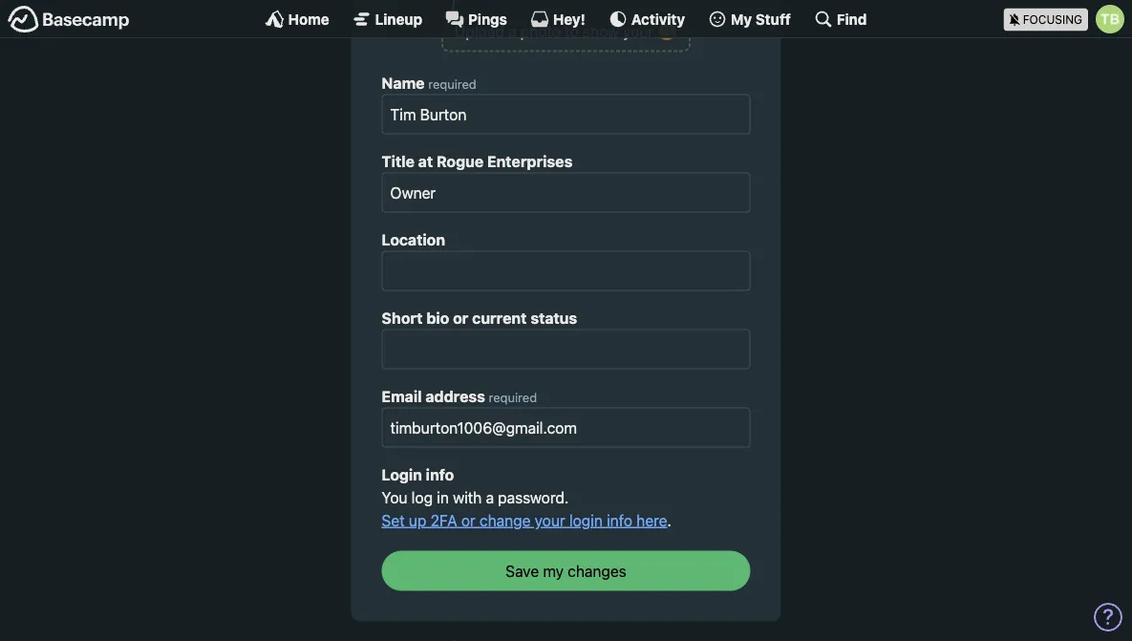 Task type: describe. For each thing, give the bounding box(es) containing it.
you
[[382, 489, 408, 507]]

pings button
[[445, 10, 507, 29]]

with
[[453, 489, 482, 507]]

show
[[583, 23, 619, 41]]

1 vertical spatial info
[[607, 512, 633, 530]]

required inside email address required
[[489, 390, 537, 405]]

required inside name required
[[428, 77, 477, 91]]

upload a photo to show your 😃!
[[455, 23, 678, 41]]

enterprises
[[487, 152, 573, 171]]

0 horizontal spatial info
[[426, 466, 454, 484]]

find
[[837, 11, 867, 27]]

.
[[668, 512, 672, 530]]

home link
[[265, 10, 329, 29]]

photo
[[521, 23, 561, 41]]

0 vertical spatial a
[[508, 23, 517, 41]]

Short bio or current status text field
[[382, 330, 751, 370]]

2fa
[[431, 512, 457, 530]]

switch accounts image
[[8, 5, 130, 34]]

email address required
[[382, 388, 537, 406]]

to
[[565, 23, 579, 41]]

title
[[382, 152, 415, 171]]

focusing button
[[1004, 0, 1132, 37]]

pings
[[468, 11, 507, 27]]

set up 2fa or change your login info here link
[[382, 512, 668, 530]]

activity
[[632, 11, 685, 27]]

my
[[731, 11, 752, 27]]

status
[[531, 309, 577, 327]]

hey!
[[553, 11, 586, 27]]

Location text field
[[382, 251, 751, 292]]

focusing
[[1023, 13, 1083, 26]]

login info you log in with              a password. set up 2fa or change your login info here .
[[382, 466, 672, 530]]

name
[[382, 74, 425, 92]]

change
[[480, 512, 531, 530]]

name required
[[382, 74, 477, 92]]

bio
[[427, 309, 449, 327]]

here
[[637, 512, 668, 530]]

or inside login info you log in with              a password. set up 2fa or change your login info here .
[[461, 512, 476, 530]]

title at rogue enterprises
[[382, 152, 573, 171]]

login
[[382, 466, 422, 484]]



Task type: vqa. For each thing, say whether or not it's contained in the screenshot.
submit
yes



Task type: locate. For each thing, give the bounding box(es) containing it.
required right name
[[428, 77, 477, 91]]

info left here
[[607, 512, 633, 530]]

log
[[412, 489, 433, 507]]

main element
[[0, 0, 1132, 38]]

0 vertical spatial required
[[428, 77, 477, 91]]

password.
[[498, 489, 569, 507]]

or
[[453, 309, 469, 327], [461, 512, 476, 530]]

find button
[[814, 10, 867, 29]]

Title at Rogue Enterprises text field
[[382, 173, 751, 213]]

upload
[[455, 23, 504, 41]]

😃!
[[658, 23, 678, 41]]

a
[[508, 23, 517, 41], [486, 489, 494, 507]]

0 horizontal spatial your
[[535, 512, 565, 530]]

home
[[288, 11, 329, 27]]

at
[[418, 152, 433, 171]]

activity link
[[609, 10, 685, 29]]

a right with
[[486, 489, 494, 507]]

a right pings
[[508, 23, 517, 41]]

None text field
[[382, 95, 751, 135]]

your
[[623, 23, 654, 41], [535, 512, 565, 530]]

in
[[437, 489, 449, 507]]

or down with
[[461, 512, 476, 530]]

tim burton image
[[1096, 5, 1125, 33]]

your down password.
[[535, 512, 565, 530]]

stuff
[[756, 11, 791, 27]]

current
[[472, 309, 527, 327]]

1 horizontal spatial a
[[508, 23, 517, 41]]

info up in
[[426, 466, 454, 484]]

lineup link
[[352, 10, 422, 29]]

hey! button
[[530, 10, 586, 29]]

set
[[382, 512, 405, 530]]

1 horizontal spatial info
[[607, 512, 633, 530]]

required
[[428, 77, 477, 91], [489, 390, 537, 405]]

info
[[426, 466, 454, 484], [607, 512, 633, 530]]

0 vertical spatial your
[[623, 23, 654, 41]]

email
[[382, 388, 422, 406]]

0 vertical spatial info
[[426, 466, 454, 484]]

1 vertical spatial a
[[486, 489, 494, 507]]

1 horizontal spatial required
[[489, 390, 537, 405]]

1 vertical spatial or
[[461, 512, 476, 530]]

your inside login info you log in with              a password. set up 2fa or change your login info here .
[[535, 512, 565, 530]]

1 vertical spatial your
[[535, 512, 565, 530]]

rogue
[[437, 152, 484, 171]]

1 horizontal spatial your
[[623, 23, 654, 41]]

address
[[426, 388, 485, 406]]

up
[[409, 512, 427, 530]]

my stuff
[[731, 11, 791, 27]]

your left 😃!
[[623, 23, 654, 41]]

a inside login info you log in with              a password. set up 2fa or change your login info here .
[[486, 489, 494, 507]]

0 horizontal spatial a
[[486, 489, 494, 507]]

or right bio
[[453, 309, 469, 327]]

lineup
[[375, 11, 422, 27]]

0 horizontal spatial required
[[428, 77, 477, 91]]

None email field
[[382, 408, 751, 448]]

login
[[569, 512, 603, 530]]

1 vertical spatial required
[[489, 390, 537, 405]]

short bio or current status
[[382, 309, 577, 327]]

0 vertical spatial or
[[453, 309, 469, 327]]

my stuff button
[[708, 10, 791, 29]]

short
[[382, 309, 423, 327]]

location
[[382, 231, 445, 249]]

required right address
[[489, 390, 537, 405]]

None submit
[[382, 551, 751, 592]]



